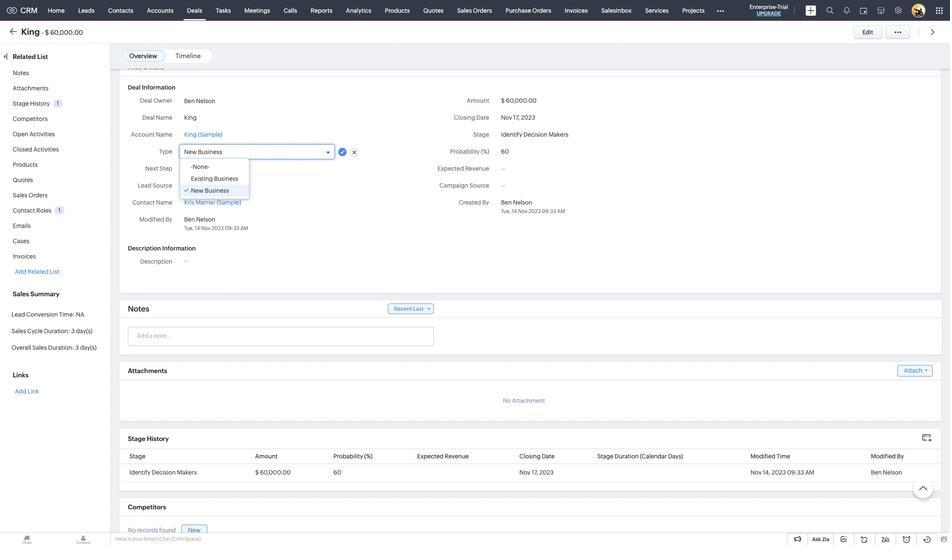 Task type: vqa. For each thing, say whether or not it's contained in the screenshot.
the team
no



Task type: locate. For each thing, give the bounding box(es) containing it.
(sample)
[[198, 131, 222, 138], [217, 199, 241, 206]]

0 vertical spatial description
[[128, 245, 161, 252]]

recent
[[394, 306, 412, 312]]

3 down time:
[[71, 328, 75, 335]]

add for add related list
[[15, 269, 26, 275]]

new inside field
[[184, 149, 197, 156]]

list
[[37, 53, 48, 60], [50, 269, 59, 275]]

products link down closed
[[13, 161, 38, 168]]

duration: down sales cycle duration: 3 day(s)
[[48, 345, 74, 351]]

2 vertical spatial 60,000.00
[[260, 470, 291, 476]]

0 vertical spatial invoices link
[[558, 0, 595, 21]]

1 horizontal spatial modified by
[[871, 453, 904, 460]]

search image
[[827, 7, 834, 14]]

1 horizontal spatial invoices
[[565, 7, 588, 14]]

1 vertical spatial modified by
[[871, 453, 904, 460]]

decision
[[524, 131, 548, 138], [152, 470, 176, 476]]

1 horizontal spatial closing date
[[519, 453, 555, 460]]

1 right 'roles'
[[58, 207, 61, 214]]

probability
[[450, 148, 480, 155], [333, 453, 363, 460]]

60,000.00 for $ 60,000.00
[[260, 470, 291, 476]]

1 horizontal spatial products link
[[378, 0, 417, 21]]

next record image
[[931, 29, 937, 35]]

identify decision makers
[[501, 131, 569, 138], [129, 470, 197, 476]]

enterprise-trial upgrade
[[750, 4, 788, 17]]

tree
[[180, 159, 249, 199]]

0 horizontal spatial source
[[153, 182, 172, 189]]

Other Modules field
[[711, 4, 730, 17]]

deal down deal information
[[140, 97, 152, 104]]

hide details link
[[128, 63, 164, 71]]

0 vertical spatial sales orders link
[[450, 0, 499, 21]]

1 vertical spatial name
[[156, 131, 172, 138]]

1 vertical spatial 17,
[[532, 470, 538, 476]]

$ inside the king - $ 60,000.00
[[45, 29, 49, 36]]

amount up $ 60,000.00
[[255, 453, 278, 460]]

2 horizontal spatial $
[[501, 97, 505, 104]]

deal down hide on the left of the page
[[128, 84, 141, 91]]

add up sales summary
[[15, 269, 26, 275]]

invoices down cases link
[[13, 253, 36, 260]]

contact down lead source at the top left of the page
[[132, 199, 155, 206]]

60,000.00 inside the king - $ 60,000.00
[[50, 29, 83, 36]]

0 horizontal spatial 17,
[[513, 114, 520, 121]]

1 vertical spatial king
[[184, 114, 197, 121]]

deal up account name
[[142, 114, 155, 121]]

new business up kris marrier (sample)
[[191, 187, 229, 194]]

0 vertical spatial 60
[[501, 148, 509, 155]]

2 source from the left
[[470, 182, 489, 189]]

1 source from the left
[[153, 182, 172, 189]]

home link
[[41, 0, 71, 21]]

0 vertical spatial list
[[37, 53, 48, 60]]

1 horizontal spatial sales orders link
[[450, 0, 499, 21]]

king for king - $ 60,000.00
[[21, 27, 40, 36]]

add for add link
[[15, 388, 26, 395]]

0 horizontal spatial date
[[476, 114, 489, 121]]

1 vertical spatial by
[[165, 216, 172, 223]]

attach
[[904, 368, 923, 374]]

day(s) for sales cycle duration: 3 day(s)
[[76, 328, 92, 335]]

list down the king - $ 60,000.00
[[37, 53, 48, 60]]

60
[[501, 148, 509, 155], [333, 470, 341, 476]]

1 vertical spatial information
[[162, 245, 196, 252]]

14 for created by
[[512, 209, 517, 215]]

new up '(ctrl+space)'
[[188, 527, 201, 534]]

0 vertical spatial business
[[198, 149, 222, 156]]

amount left $  60,000.00
[[467, 97, 489, 104]]

name down owner
[[156, 114, 172, 121]]

0 vertical spatial 09:33
[[542, 209, 556, 215]]

0 horizontal spatial ben nelson
[[184, 98, 215, 105]]

am for created by
[[557, 209, 565, 215]]

lead down next
[[138, 182, 151, 189]]

(sample) up none-
[[198, 131, 222, 138]]

by
[[482, 199, 489, 206], [165, 216, 172, 223], [897, 453, 904, 460]]

orders
[[473, 7, 492, 14], [532, 7, 551, 14], [29, 192, 48, 199]]

stage history
[[13, 100, 50, 107], [128, 436, 169, 443]]

competitors link
[[13, 116, 48, 122]]

add left link
[[15, 388, 26, 395]]

makers
[[549, 131, 569, 138], [177, 470, 197, 476]]

competitors down stage history link
[[13, 116, 48, 122]]

kris marrier (sample)
[[184, 199, 241, 206]]

1 add from the top
[[15, 269, 26, 275]]

1 vertical spatial (%)
[[364, 453, 373, 460]]

calls link
[[277, 0, 304, 21]]

name for contact name
[[156, 199, 172, 206]]

0 vertical spatial notes
[[13, 70, 29, 76]]

source
[[153, 182, 172, 189], [470, 182, 489, 189]]

0 vertical spatial products
[[385, 7, 410, 14]]

analytics link
[[339, 0, 378, 21]]

duration:
[[44, 328, 70, 335], [48, 345, 74, 351]]

nov 17, 2023
[[501, 114, 535, 121], [519, 470, 554, 476]]

2 name from the top
[[156, 131, 172, 138]]

0 vertical spatial deal
[[128, 84, 141, 91]]

king (sample)
[[184, 131, 222, 138]]

am for modified by
[[240, 226, 248, 232]]

king (sample) link
[[184, 131, 222, 139]]

hide
[[128, 63, 142, 71]]

business down existing business
[[205, 187, 229, 194]]

sales
[[457, 7, 472, 14], [13, 192, 27, 199], [13, 291, 29, 298], [11, 328, 26, 335], [32, 345, 47, 351]]

0 vertical spatial (sample)
[[198, 131, 222, 138]]

1 vertical spatial makers
[[177, 470, 197, 476]]

activities up "closed activities"
[[29, 131, 55, 138]]

1 right stage history link
[[57, 100, 59, 107]]

1 horizontal spatial quotes
[[423, 7, 444, 14]]

modified by
[[139, 216, 172, 223], [871, 453, 904, 460]]

1 vertical spatial history
[[147, 436, 169, 443]]

home
[[48, 7, 65, 14]]

0 vertical spatial by
[[482, 199, 489, 206]]

0 vertical spatial 60,000.00
[[50, 29, 83, 36]]

$
[[45, 29, 49, 36], [501, 97, 505, 104], [255, 470, 259, 476]]

0 vertical spatial 17,
[[513, 114, 520, 121]]

0 vertical spatial ben nelson tue, 14 nov 2023 09:33 am
[[501, 199, 565, 215]]

business up none-
[[198, 149, 222, 156]]

contact up emails
[[13, 207, 35, 214]]

contact for contact roles
[[13, 207, 35, 214]]

invoices
[[565, 7, 588, 14], [13, 253, 36, 260]]

1 horizontal spatial probability (%)
[[450, 148, 489, 155]]

new business up none-
[[184, 149, 222, 156]]

1 name from the top
[[156, 114, 172, 121]]

0 vertical spatial $
[[45, 29, 49, 36]]

list up summary
[[50, 269, 59, 275]]

quotes link
[[417, 0, 450, 21], [13, 177, 33, 184]]

orders left the purchase
[[473, 7, 492, 14]]

0 horizontal spatial -
[[42, 29, 44, 36]]

1 horizontal spatial 60,000.00
[[260, 470, 291, 476]]

lead conversion time: na
[[11, 311, 84, 318]]

details
[[144, 63, 164, 71]]

09:33 for created by
[[542, 209, 556, 215]]

sales summary
[[13, 291, 60, 298]]

0 vertical spatial day(s)
[[76, 328, 92, 335]]

1 vertical spatial 09:33
[[225, 226, 239, 232]]

0 horizontal spatial 3
[[71, 328, 75, 335]]

king
[[21, 27, 40, 36], [184, 114, 197, 121], [184, 131, 197, 138]]

1 horizontal spatial no
[[503, 398, 511, 405]]

0 vertical spatial decision
[[524, 131, 548, 138]]

0 horizontal spatial modified
[[139, 216, 164, 223]]

1 vertical spatial products link
[[13, 161, 38, 168]]

0 vertical spatial 1
[[57, 100, 59, 107]]

2 vertical spatial deal
[[142, 114, 155, 121]]

calls
[[284, 7, 297, 14]]

no up is
[[128, 528, 136, 534]]

activities
[[29, 131, 55, 138], [33, 146, 59, 153]]

king down crm
[[21, 27, 40, 36]]

related up notes link
[[13, 53, 36, 60]]

source up created by
[[470, 182, 489, 189]]

am
[[557, 209, 565, 215], [240, 226, 248, 232], [805, 470, 814, 476]]

invoices link left salesinbox on the top right
[[558, 0, 595, 21]]

name for deal name
[[156, 114, 172, 121]]

$ 60,000.00
[[255, 470, 291, 476]]

no left attachment
[[503, 398, 511, 405]]

1 vertical spatial related
[[28, 269, 49, 275]]

related
[[13, 53, 36, 60], [28, 269, 49, 275]]

2 add from the top
[[15, 388, 26, 395]]

name down lead source at the top left of the page
[[156, 199, 172, 206]]

attach link
[[897, 366, 933, 377]]

1 vertical spatial tue,
[[184, 226, 194, 232]]

0 vertical spatial contact
[[132, 199, 155, 206]]

0 horizontal spatial decision
[[152, 470, 176, 476]]

is
[[127, 537, 131, 543]]

chats image
[[0, 534, 54, 546]]

description
[[128, 245, 161, 252], [140, 258, 172, 265]]

1
[[57, 100, 59, 107], [58, 207, 61, 214]]

records
[[137, 528, 158, 534]]

lead
[[138, 182, 151, 189], [11, 311, 25, 318]]

3 down sales cycle duration: 3 day(s)
[[75, 345, 79, 351]]

2 horizontal spatial 60,000.00
[[506, 97, 537, 104]]

description for description information
[[128, 245, 161, 252]]

1 horizontal spatial 09:33
[[542, 209, 556, 215]]

orders right the purchase
[[532, 7, 551, 14]]

09:33 for modified by
[[225, 226, 239, 232]]

previous record image
[[917, 29, 921, 35]]

deal owner
[[140, 97, 172, 104]]

nov
[[501, 114, 512, 121], [518, 209, 528, 215], [201, 226, 211, 232], [519, 470, 531, 476], [751, 470, 762, 476]]

contacts link
[[101, 0, 140, 21]]

king up the -none-
[[184, 131, 197, 138]]

edit button
[[854, 25, 882, 39]]

1 horizontal spatial identify
[[501, 131, 522, 138]]

products down closed
[[13, 161, 38, 168]]

3 name from the top
[[156, 199, 172, 206]]

New Business field
[[180, 145, 334, 159]]

related up sales summary
[[28, 269, 49, 275]]

0 vertical spatial new business
[[184, 149, 222, 156]]

source down the step
[[153, 182, 172, 189]]

(ctrl+space)
[[171, 537, 201, 543]]

1 vertical spatial new business
[[191, 187, 229, 194]]

0 horizontal spatial modified by
[[139, 216, 172, 223]]

0 horizontal spatial 60,000.00
[[50, 29, 83, 36]]

(calendar
[[640, 453, 667, 460]]

0 horizontal spatial $
[[45, 29, 49, 36]]

2 horizontal spatial am
[[805, 470, 814, 476]]

nov 14, 2023 09:33 am
[[751, 470, 814, 476]]

activities down open activities
[[33, 146, 59, 153]]

0 vertical spatial name
[[156, 114, 172, 121]]

name up type
[[156, 131, 172, 138]]

3 for overall sales duration:
[[75, 345, 79, 351]]

0 vertical spatial probability (%)
[[450, 148, 489, 155]]

new business inside field
[[184, 149, 222, 156]]

notes
[[13, 70, 29, 76], [128, 305, 149, 314]]

search element
[[821, 0, 839, 21]]

add
[[15, 269, 26, 275], [15, 388, 26, 395]]

expected
[[438, 165, 464, 172], [417, 453, 444, 460]]

existing
[[191, 176, 213, 182]]

description for description
[[140, 258, 172, 265]]

1 horizontal spatial 3
[[75, 345, 79, 351]]

1 horizontal spatial products
[[385, 7, 410, 14]]

quotes
[[423, 7, 444, 14], [13, 177, 33, 184]]

information for description information
[[162, 245, 196, 252]]

competitors
[[13, 116, 48, 122], [128, 504, 166, 511]]

0 vertical spatial king
[[21, 27, 40, 36]]

analytics
[[346, 7, 371, 14]]

business right existing
[[214, 176, 238, 182]]

description information
[[128, 245, 196, 252]]

tue,
[[501, 209, 511, 215], [184, 226, 194, 232]]

modified
[[139, 216, 164, 223], [751, 453, 775, 460], [871, 453, 896, 460]]

60,000.00 for $  60,000.00
[[506, 97, 537, 104]]

king up "king (sample)"
[[184, 114, 197, 121]]

0 horizontal spatial sales orders link
[[13, 192, 48, 199]]

contact name
[[132, 199, 172, 206]]

1 horizontal spatial quotes link
[[417, 0, 450, 21]]

found
[[159, 528, 176, 534]]

- down home link
[[42, 29, 44, 36]]

1 vertical spatial 3
[[75, 345, 79, 351]]

next step
[[145, 165, 172, 172]]

09:33
[[542, 209, 556, 215], [225, 226, 239, 232], [787, 470, 804, 476]]

cycle
[[27, 328, 43, 335]]

no for no records found
[[128, 528, 136, 534]]

1 vertical spatial nov 17, 2023
[[519, 470, 554, 476]]

products right analytics link
[[385, 7, 410, 14]]

0 horizontal spatial am
[[240, 226, 248, 232]]

new up the -none-
[[184, 149, 197, 156]]

new business inside tree
[[191, 187, 229, 194]]

lead left conversion
[[11, 311, 25, 318]]

$ for $ 60,000.00
[[255, 470, 259, 476]]

1 vertical spatial lead
[[11, 311, 25, 318]]

invoices left salesinbox on the top right
[[565, 7, 588, 14]]

0 horizontal spatial 09:33
[[225, 226, 239, 232]]

overall sales duration: 3 day(s)
[[11, 345, 97, 351]]

links
[[13, 372, 29, 379]]

1 horizontal spatial source
[[470, 182, 489, 189]]

1 vertical spatial closing
[[519, 453, 541, 460]]

here
[[115, 537, 126, 543]]

1 vertical spatial business
[[214, 176, 238, 182]]

tree containing -none-
[[180, 159, 249, 199]]

1 horizontal spatial decision
[[524, 131, 548, 138]]

1 vertical spatial notes
[[128, 305, 149, 314]]

existing business
[[191, 176, 238, 182]]

0 vertical spatial expected revenue
[[438, 165, 489, 172]]

0 vertical spatial stage history
[[13, 100, 50, 107]]

king for king
[[184, 114, 197, 121]]

1 for contact roles
[[58, 207, 61, 214]]

new down existing
[[191, 187, 203, 194]]

profile element
[[907, 0, 931, 21]]

(sample) right the marrier
[[217, 199, 241, 206]]

competitors up records
[[128, 504, 166, 511]]

invoices link down cases link
[[13, 253, 36, 260]]

activities for closed activities
[[33, 146, 59, 153]]

- up existing
[[191, 164, 193, 170]]

tue, for created by
[[501, 209, 511, 215]]

projects link
[[676, 0, 711, 21]]

timeline link
[[175, 52, 201, 59]]

orders up 'roles'
[[29, 192, 48, 199]]

identify
[[501, 131, 522, 138], [129, 470, 151, 476]]

upgrade
[[757, 11, 781, 17]]

duration: up the overall sales duration: 3 day(s)
[[44, 328, 70, 335]]

closing
[[454, 114, 475, 121], [519, 453, 541, 460]]

products link right 'analytics'
[[378, 0, 417, 21]]

name for account name
[[156, 131, 172, 138]]

contacts image
[[57, 534, 110, 546]]

expected revenue
[[438, 165, 489, 172], [417, 453, 469, 460]]

0 vertical spatial attachments
[[13, 85, 49, 92]]

attachments
[[13, 85, 49, 92], [128, 368, 167, 375]]

0 vertical spatial 14
[[512, 209, 517, 215]]

no
[[503, 398, 511, 405], [128, 528, 136, 534]]

1 horizontal spatial 14
[[512, 209, 517, 215]]



Task type: describe. For each thing, give the bounding box(es) containing it.
source for campaign source
[[470, 182, 489, 189]]

1 vertical spatial competitors
[[128, 504, 166, 511]]

2 vertical spatial by
[[897, 453, 904, 460]]

leads
[[78, 7, 95, 14]]

deal name
[[142, 114, 172, 121]]

no records found
[[128, 528, 176, 534]]

marrier
[[196, 199, 215, 206]]

0 vertical spatial (%)
[[481, 148, 489, 155]]

1 horizontal spatial stage history
[[128, 436, 169, 443]]

conversion
[[26, 311, 58, 318]]

accounts
[[147, 7, 174, 14]]

next
[[145, 165, 158, 172]]

0 vertical spatial expected
[[438, 165, 464, 172]]

0 horizontal spatial (%)
[[364, 453, 373, 460]]

0 horizontal spatial stage history
[[13, 100, 50, 107]]

attachments link
[[13, 85, 49, 92]]

created by
[[459, 199, 489, 206]]

2 vertical spatial new
[[188, 527, 201, 534]]

1 vertical spatial 60
[[333, 470, 341, 476]]

attachment
[[512, 398, 545, 405]]

last
[[413, 306, 424, 312]]

deal for deal owner
[[140, 97, 152, 104]]

1 horizontal spatial history
[[147, 436, 169, 443]]

tue, for modified by
[[184, 226, 194, 232]]

crm
[[20, 6, 38, 15]]

purchase
[[506, 7, 531, 14]]

0 vertical spatial sales orders
[[457, 7, 492, 14]]

1 for stage history
[[57, 100, 59, 107]]

none-
[[193, 164, 210, 170]]

duration: for sales cycle duration:
[[44, 328, 70, 335]]

0 vertical spatial modified by
[[139, 216, 172, 223]]

campaign
[[440, 182, 468, 189]]

edit
[[863, 29, 873, 35]]

2 vertical spatial business
[[205, 187, 229, 194]]

1 vertical spatial closing date
[[519, 453, 555, 460]]

no attachment
[[503, 398, 545, 405]]

salesinbox link
[[595, 0, 638, 21]]

2 horizontal spatial modified
[[871, 453, 896, 460]]

king - $ 60,000.00
[[21, 27, 83, 36]]

1 vertical spatial date
[[542, 453, 555, 460]]

king for king (sample)
[[184, 131, 197, 138]]

closed activities
[[13, 146, 59, 153]]

1 horizontal spatial makers
[[549, 131, 569, 138]]

no for no attachment
[[503, 398, 511, 405]]

hide details
[[128, 63, 164, 71]]

1 vertical spatial products
[[13, 161, 38, 168]]

0 horizontal spatial closing
[[454, 114, 475, 121]]

services link
[[638, 0, 676, 21]]

closed activities link
[[13, 146, 59, 153]]

ben nelson tue, 14 nov 2023 09:33 am for created by
[[501, 199, 565, 215]]

reports link
[[304, 0, 339, 21]]

time:
[[59, 311, 75, 318]]

1 vertical spatial decision
[[152, 470, 176, 476]]

emails link
[[13, 223, 31, 229]]

day(s) for overall sales duration: 3 day(s)
[[80, 345, 97, 351]]

created
[[459, 199, 481, 206]]

0 vertical spatial date
[[476, 114, 489, 121]]

1 horizontal spatial invoices link
[[558, 0, 595, 21]]

cases
[[13, 238, 29, 245]]

0 horizontal spatial list
[[37, 53, 48, 60]]

stage duration (calendar days)
[[597, 453, 683, 460]]

activities for open activities
[[29, 131, 55, 138]]

1 vertical spatial revenue
[[445, 453, 469, 460]]

1 vertical spatial invoices
[[13, 253, 36, 260]]

0 horizontal spatial notes
[[13, 70, 29, 76]]

na
[[76, 311, 84, 318]]

2 horizontal spatial 09:33
[[787, 470, 804, 476]]

1 horizontal spatial attachments
[[128, 368, 167, 375]]

1 vertical spatial list
[[50, 269, 59, 275]]

reports
[[311, 7, 332, 14]]

lead for lead source
[[138, 182, 151, 189]]

account
[[131, 131, 155, 138]]

open activities
[[13, 131, 55, 138]]

0 horizontal spatial makers
[[177, 470, 197, 476]]

0 horizontal spatial products link
[[13, 161, 38, 168]]

signals element
[[839, 0, 855, 21]]

deal for deal information
[[128, 84, 141, 91]]

campaign source
[[440, 182, 489, 189]]

lead source
[[138, 182, 172, 189]]

contacts
[[108, 7, 133, 14]]

overview link
[[129, 52, 157, 59]]

stage history link
[[13, 100, 50, 107]]

create menu image
[[806, 5, 816, 16]]

1 horizontal spatial modified
[[751, 453, 775, 460]]

calendar image
[[860, 7, 867, 14]]

1 vertical spatial amount
[[255, 453, 278, 460]]

deal for deal name
[[142, 114, 155, 121]]

1 vertical spatial expected
[[417, 453, 444, 460]]

1 vertical spatial probability (%)
[[333, 453, 373, 460]]

new inside tree
[[191, 187, 203, 194]]

1 horizontal spatial 17,
[[532, 470, 538, 476]]

0 vertical spatial identify decision makers
[[501, 131, 569, 138]]

0 vertical spatial closing date
[[454, 114, 489, 121]]

new link
[[181, 525, 207, 537]]

0 vertical spatial probability
[[450, 148, 480, 155]]

Add a note... field
[[128, 332, 433, 340]]

kris
[[184, 199, 194, 206]]

add related list
[[15, 269, 59, 275]]

timeline
[[175, 52, 201, 59]]

2 vertical spatial am
[[805, 470, 814, 476]]

source for lead source
[[153, 182, 172, 189]]

duration: for overall sales duration:
[[48, 345, 74, 351]]

time
[[777, 453, 790, 460]]

0 vertical spatial revenue
[[465, 165, 489, 172]]

profile image
[[912, 4, 926, 17]]

your
[[132, 537, 143, 543]]

deals
[[187, 7, 202, 14]]

3 for sales cycle duration:
[[71, 328, 75, 335]]

summary
[[30, 291, 60, 298]]

accounts link
[[140, 0, 180, 21]]

0 horizontal spatial attachments
[[13, 85, 49, 92]]

cases link
[[13, 238, 29, 245]]

- inside the king - $ 60,000.00
[[42, 29, 44, 36]]

business inside field
[[198, 149, 222, 156]]

1 vertical spatial (sample)
[[217, 199, 241, 206]]

2 horizontal spatial orders
[[532, 7, 551, 14]]

here is your smart chat (ctrl+space)
[[115, 537, 201, 543]]

14,
[[763, 470, 771, 476]]

step
[[159, 165, 172, 172]]

link
[[28, 388, 39, 395]]

purchase orders link
[[499, 0, 558, 21]]

0 vertical spatial products link
[[378, 0, 417, 21]]

overall
[[11, 345, 31, 351]]

0 vertical spatial nov 17, 2023
[[501, 114, 535, 121]]

1 horizontal spatial ben nelson
[[871, 470, 902, 476]]

0 vertical spatial competitors
[[13, 116, 48, 122]]

1 vertical spatial probability
[[333, 453, 363, 460]]

ben nelson tue, 14 nov 2023 09:33 am for modified by
[[184, 216, 248, 232]]

recent last
[[394, 306, 424, 312]]

1 horizontal spatial notes
[[128, 305, 149, 314]]

trial
[[777, 4, 788, 10]]

leads link
[[71, 0, 101, 21]]

0 horizontal spatial by
[[165, 216, 172, 223]]

notes link
[[13, 70, 29, 76]]

open
[[13, 131, 28, 138]]

kris marrier (sample) link
[[184, 198, 241, 207]]

1 vertical spatial identify decision makers
[[129, 470, 197, 476]]

modified time
[[751, 453, 790, 460]]

0 vertical spatial related
[[13, 53, 36, 60]]

purchase orders
[[506, 7, 551, 14]]

account name
[[131, 131, 172, 138]]

salesinbox
[[601, 7, 632, 14]]

0 horizontal spatial sales orders
[[13, 192, 48, 199]]

roles
[[36, 207, 51, 214]]

1 horizontal spatial -
[[191, 164, 193, 170]]

$ for $  60,000.00
[[501, 97, 505, 104]]

0 horizontal spatial identify
[[129, 470, 151, 476]]

1 horizontal spatial amount
[[467, 97, 489, 104]]

0 horizontal spatial quotes
[[13, 177, 33, 184]]

crm link
[[7, 6, 38, 15]]

0 horizontal spatial invoices link
[[13, 253, 36, 260]]

ask zia
[[812, 537, 830, 543]]

1 horizontal spatial by
[[482, 199, 489, 206]]

sales cycle duration: 3 day(s)
[[11, 328, 92, 335]]

related list
[[13, 53, 49, 60]]

0 horizontal spatial orders
[[29, 192, 48, 199]]

1 horizontal spatial 60
[[501, 148, 509, 155]]

1 horizontal spatial orders
[[473, 7, 492, 14]]

contact for contact name
[[132, 199, 155, 206]]

tasks link
[[209, 0, 238, 21]]

-none-
[[191, 164, 210, 170]]

1 vertical spatial expected revenue
[[417, 453, 469, 460]]

0 horizontal spatial quotes link
[[13, 177, 33, 184]]

meetings link
[[238, 0, 277, 21]]

enterprise-
[[750, 4, 777, 10]]

0 horizontal spatial history
[[30, 100, 50, 107]]

create menu element
[[801, 0, 821, 21]]

ask
[[812, 537, 821, 543]]

deals link
[[180, 0, 209, 21]]

information for deal information
[[142, 84, 175, 91]]

0 vertical spatial quotes
[[423, 7, 444, 14]]

overview
[[129, 52, 157, 59]]

days)
[[668, 453, 683, 460]]

signals image
[[844, 7, 850, 14]]

14 for modified by
[[195, 226, 200, 232]]

lead for lead conversion time: na
[[11, 311, 25, 318]]

emails
[[13, 223, 31, 229]]



